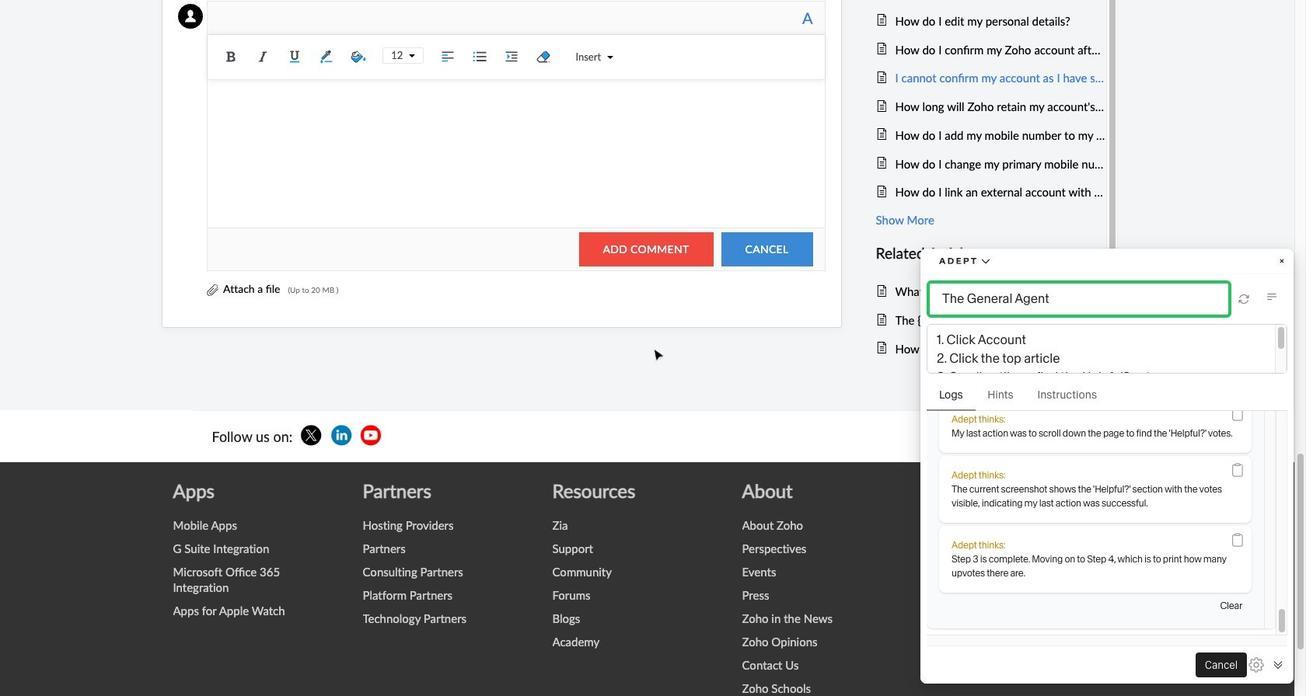 Task type: vqa. For each thing, say whether or not it's contained in the screenshot.
Font color icon
yes



Task type: describe. For each thing, give the bounding box(es) containing it.
indent image
[[500, 45, 523, 68]]

lists image
[[468, 45, 492, 68]]

bold (ctrl+b) image
[[219, 45, 243, 68]]

insert options image
[[601, 54, 613, 61]]



Task type: locate. For each thing, give the bounding box(es) containing it.
underline (ctrl+u) image
[[283, 45, 307, 68]]

font color image
[[315, 45, 338, 68]]

italic (ctrl+i) image
[[251, 45, 275, 68]]

background color image
[[347, 45, 370, 68]]

font size image
[[403, 53, 415, 59]]

align image
[[436, 45, 460, 68]]

clear formatting image
[[532, 45, 555, 68]]



